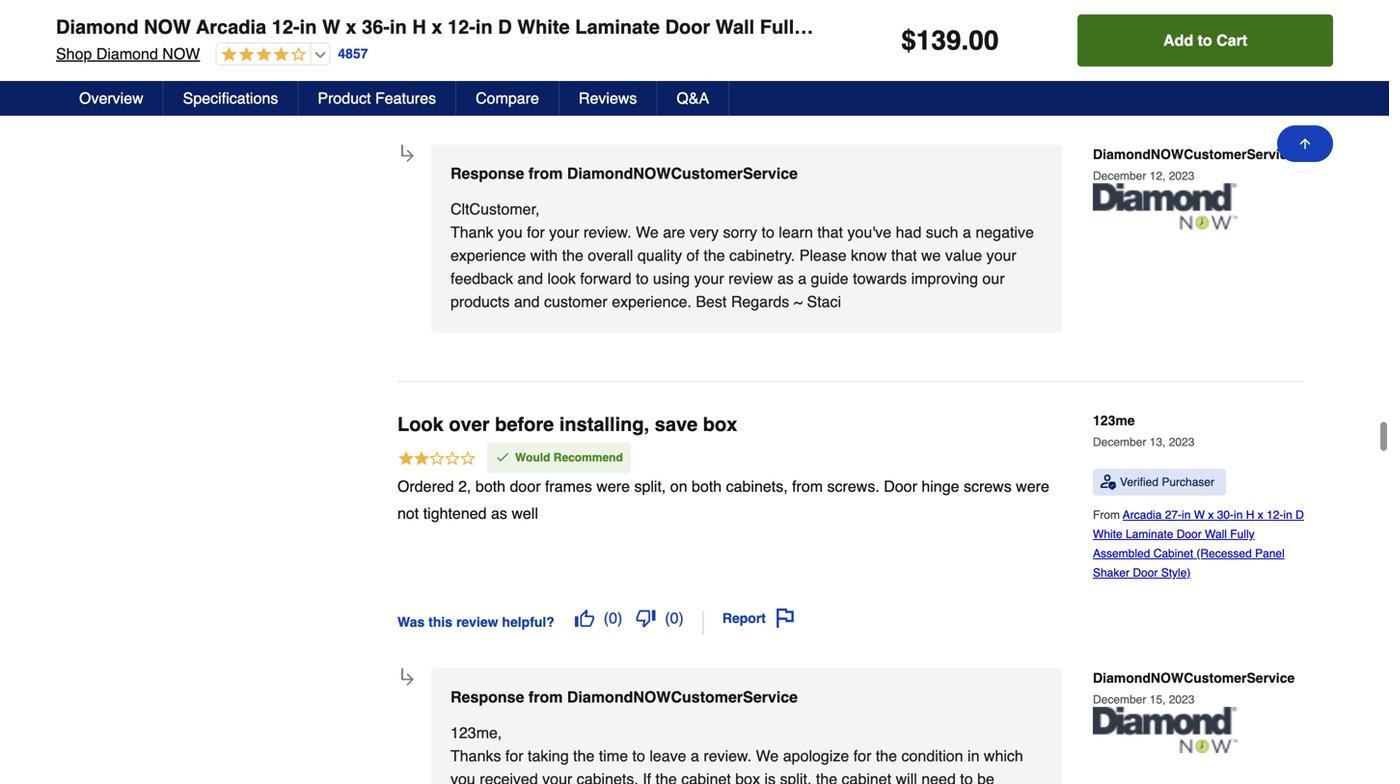 Task type: describe. For each thing, give the bounding box(es) containing it.
laminate inside arcadia 27-in w x 30-in h x 12-in d white laminate door wall fully assembled cabinet (recessed panel shaker door style)
[[1126, 528, 1174, 541]]

12,
[[1150, 169, 1166, 183]]

report button for 0 )
[[716, 78, 802, 111]]

from inside ordered 2, both door frames were split, on both cabinets, from screws. door hinge screws were not tightened as well
[[792, 478, 823, 496]]

123me, thanks for taking the time to leave a review. we apologize for the condition in which you received your cabinets. if the cabinet box is split, the cabinet will need to b
[[451, 724, 1024, 785]]

helpful? for ( 0 )
[[502, 615, 555, 630]]

2 horizontal spatial for
[[854, 747, 872, 765]]

received
[[480, 770, 538, 785]]

cart
[[1217, 31, 1248, 49]]

ordered 2, both door frames were split, on both cabinets, from screws. door hinge screws were not tightened as well
[[398, 478, 1050, 523]]

diamondnowcustomerservice december 15, 2023
[[1093, 671, 1295, 707]]

the up will
[[876, 747, 897, 765]]

arcadia 27-in w x 30-in h x 12-in d white laminate door wall fully assembled cabinet (recessed panel shaker door style) link
[[1093, 508, 1304, 580]]

which
[[984, 747, 1024, 765]]

look
[[398, 413, 444, 436]]

the left time
[[573, 747, 595, 765]]

shop
[[56, 45, 92, 63]]

arrow right image for 123me,
[[399, 671, 417, 689]]

13,
[[1150, 436, 1166, 449]]

in right 30-
[[1284, 508, 1293, 522]]

2023 for cltcustomer, thank you for your review. we are very sorry to learn that you've had such a negative experience with the overall quality of the cabinetry. please know that we value your feedback and look forward to using your review as a guide towards improving our products and customer experience. best regards ~ staci
[[1169, 169, 1195, 183]]

experience.
[[612, 293, 692, 311]]

d inside arcadia 27-in w x 30-in h x 12-in d white laminate door wall fully assembled cabinet (recessed panel shaker door style)
[[1296, 508, 1304, 522]]

verified purchaser icon image
[[1101, 475, 1116, 490]]

2 both from the left
[[692, 478, 722, 496]]

arcadia inside arcadia 27-in w x 30-in h x 12-in d white laminate door wall fully assembled cabinet (recessed panel shaker door style)
[[1123, 508, 1162, 522]]

sorry
[[723, 223, 758, 241]]

0 vertical spatial h
[[412, 16, 426, 38]]

x right 30-
[[1258, 508, 1264, 522]]

if
[[643, 770, 651, 785]]

thumb down image
[[636, 609, 655, 628]]

0 horizontal spatial assembled
[[810, 16, 913, 38]]

x left 36-
[[346, 16, 357, 38]]

hinge
[[922, 478, 960, 496]]

staci
[[807, 293, 842, 311]]

1 both from the left
[[476, 478, 506, 496]]

please
[[800, 246, 847, 264]]

4857
[[338, 46, 368, 61]]

4 stars image
[[217, 46, 306, 64]]

in up 4 stars image
[[300, 16, 317, 38]]

0 right thumb down image
[[670, 609, 679, 627]]

style) inside arcadia 27-in w x 30-in h x 12-in d white laminate door wall fully assembled cabinet (recessed panel shaker door style)
[[1162, 566, 1191, 580]]

the up the look
[[562, 246, 584, 264]]

0 vertical spatial w
[[322, 16, 340, 38]]

box inside 123me, thanks for taking the time to leave a review. we apologize for the condition in which you received your cabinets. if the cabinet box is split, the cabinet will need to b
[[736, 770, 760, 785]]

cabinets.
[[577, 770, 639, 785]]

reviews
[[579, 89, 637, 107]]

q&a button
[[658, 81, 730, 116]]

thumb up image for ( 0 )
[[575, 609, 594, 628]]

0 vertical spatial box
[[703, 413, 738, 436]]

) right thumb down icon
[[679, 85, 684, 103]]

you've
[[848, 223, 892, 241]]

know
[[851, 246, 887, 264]]

compare button
[[457, 81, 560, 116]]

to inside button
[[1198, 31, 1213, 49]]

0 right thumb down icon
[[670, 85, 679, 103]]

add
[[1164, 31, 1194, 49]]

best
[[696, 293, 727, 311]]

add to cart button
[[1078, 14, 1334, 67]]

to up experience.
[[636, 270, 649, 287]]

this for cltcustomer,
[[429, 91, 453, 106]]

flag image
[[776, 609, 795, 628]]

was this review helpful? for cltcustomer,
[[398, 91, 555, 106]]

ordered
[[398, 478, 454, 496]]

save
[[655, 413, 698, 436]]

diamondnowcustomerservice up the 12,
[[1093, 147, 1295, 162]]

improving
[[911, 270, 978, 287]]

negative
[[976, 223, 1034, 241]]

specifications
[[183, 89, 278, 107]]

will
[[896, 770, 917, 785]]

door down verified
[[1133, 566, 1158, 580]]

well
[[512, 505, 538, 523]]

this for 123me,
[[429, 615, 453, 630]]

x left 30-
[[1208, 508, 1214, 522]]

diamond now arcadia 12-in w x 36-in h x 12-in d white laminate door wall fully assembled cabinet (recessed panel shaker door style)
[[56, 16, 1326, 38]]

q&a
[[677, 89, 709, 107]]

https://photos us.bazaarvoice.com/photo/2/cghvdg86bg93zxm/9b478ec1 b137 5053 a2a0 3f94e62560d5 image
[[528, 0, 648, 54]]

product features
[[318, 89, 436, 107]]

139
[[916, 25, 962, 56]]

experience
[[451, 246, 526, 264]]

door down 27-
[[1177, 528, 1202, 541]]

0 horizontal spatial 12-
[[272, 16, 300, 38]]

learn
[[779, 223, 813, 241]]

door up the 0 )
[[665, 16, 710, 38]]

1 horizontal spatial 12-
[[448, 16, 476, 38]]

1 vertical spatial and
[[514, 293, 540, 311]]

review for ( 0 )
[[456, 615, 498, 630]]

1 cabinet from the left
[[681, 770, 731, 785]]

cabinet inside arcadia 27-in w x 30-in h x 12-in d white laminate door wall fully assembled cabinet (recessed panel shaker door style)
[[1154, 547, 1194, 561]]

0 vertical spatial a
[[963, 223, 972, 241]]

thanks
[[451, 747, 501, 765]]

feedback
[[451, 270, 513, 287]]

customer
[[544, 293, 608, 311]]

over
[[449, 413, 490, 436]]

1 vertical spatial diamond
[[96, 45, 158, 63]]

tightened
[[423, 505, 487, 523]]

would
[[515, 451, 550, 465]]

installing,
[[559, 413, 650, 436]]

the down apologize
[[816, 770, 838, 785]]

would recommend
[[515, 451, 623, 465]]

x right 36-
[[432, 16, 442, 38]]

cltcustomer,
[[451, 200, 540, 218]]

helpful? for ( 1 )
[[502, 91, 555, 106]]

look
[[548, 270, 576, 287]]

screws
[[964, 478, 1012, 496]]

1 report from the top
[[723, 87, 766, 102]]

$
[[901, 25, 916, 56]]

0 horizontal spatial for
[[506, 747, 524, 765]]

in down purchaser
[[1182, 508, 1191, 522]]

guide
[[811, 270, 849, 287]]

0 vertical spatial cabinet
[[918, 16, 989, 38]]

our
[[983, 270, 1005, 287]]

0 vertical spatial now
[[144, 16, 191, 38]]

( for 0
[[604, 85, 609, 103]]

0 horizontal spatial arcadia
[[196, 16, 267, 38]]

cabinets,
[[726, 478, 788, 496]]

forward
[[580, 270, 632, 287]]

product features button
[[299, 81, 457, 116]]

was for 123me, thanks for taking the time to leave a review. we apologize for the condition in which you received your cabinets. if the cabinet box is split, the cabinet will need to b
[[398, 615, 425, 630]]

(recessed inside arcadia 27-in w x 30-in h x 12-in d white laminate door wall fully assembled cabinet (recessed panel shaker door style)
[[1197, 547, 1252, 561]]

2 report from the top
[[723, 611, 766, 626]]

checkmark image
[[495, 450, 510, 465]]

0 horizontal spatial panel
[[1096, 16, 1148, 38]]

0 )
[[670, 85, 684, 103]]

cabinetry.
[[730, 246, 795, 264]]

w inside arcadia 27-in w x 30-in h x 12-in d white laminate door wall fully assembled cabinet (recessed panel shaker door style)
[[1194, 508, 1205, 522]]

white inside arcadia 27-in w x 30-in h x 12-in d white laminate door wall fully assembled cabinet (recessed panel shaker door style)
[[1093, 528, 1123, 541]]

30-
[[1217, 508, 1234, 522]]

split, inside 123me, thanks for taking the time to leave a review. we apologize for the condition in which you received your cabinets. if the cabinet box is split, the cabinet will need to b
[[780, 770, 812, 785]]

not
[[398, 505, 419, 523]]

review. inside 123me, thanks for taking the time to leave a review. we apologize for the condition in which you received your cabinets. if the cabinet box is split, the cabinet will need to b
[[704, 747, 752, 765]]

with
[[530, 246, 558, 264]]

to up if
[[633, 747, 645, 765]]

0 vertical spatial fully
[[760, 16, 805, 38]]

2 were from the left
[[1016, 478, 1050, 496]]

) for thumb down image
[[679, 609, 684, 627]]

1 horizontal spatial style)
[[1273, 16, 1326, 38]]

from for )
[[529, 688, 563, 706]]

we inside cltcustomer, thank you for your review. we are very sorry to learn that you've had such a negative experience with the overall quality of the cabinetry. please know that we value your feedback and look forward to using your review as a guide towards improving our products and customer experience. best regards ~ staci
[[636, 223, 659, 241]]

to up the cabinetry. on the top of page
[[762, 223, 775, 241]]

overview button
[[60, 81, 164, 116]]

reviews button
[[560, 81, 658, 116]]

diamondnow_mbci image for cltcustomer, thank you for your review. we are very sorry to learn that you've had such a negative experience with the overall quality of the cabinetry. please know that we value your feedback and look forward to using your review as a guide towards improving our products and customer experience. best regards ~ staci
[[1093, 183, 1238, 230]]

diamondnowcustomerservice up are
[[567, 164, 798, 182]]

your up "best"
[[694, 270, 724, 287]]

door
[[510, 478, 541, 496]]

taking
[[528, 747, 569, 765]]

1 vertical spatial a
[[798, 270, 807, 287]]

your up with on the left
[[549, 223, 579, 241]]

( 1 )
[[604, 85, 623, 103]]

review. inside cltcustomer, thank you for your review. we are very sorry to learn that you've had such a negative experience with the overall quality of the cabinetry. please know that we value your feedback and look forward to using your review as a guide towards improving our products and customer experience. best regards ~ staci
[[584, 223, 632, 241]]

response for 123me,
[[451, 688, 524, 706]]

0 vertical spatial that
[[818, 223, 843, 241]]



Task type: locate. For each thing, give the bounding box(es) containing it.
1 arrow right image from the top
[[399, 147, 417, 165]]

0 vertical spatial panel
[[1096, 16, 1148, 38]]

for inside cltcustomer, thank you for your review. we are very sorry to learn that you've had such a negative experience with the overall quality of the cabinetry. please know that we value your feedback and look forward to using your review as a guide towards improving our products and customer experience. best regards ~ staci
[[527, 223, 545, 241]]

0 horizontal spatial (recessed
[[994, 16, 1091, 38]]

27-
[[1165, 508, 1182, 522]]

as inside ordered 2, both door frames were split, on both cabinets, from screws. door hinge screws were not tightened as well
[[491, 505, 507, 523]]

( left thumb down image
[[604, 609, 609, 627]]

verified purchaser
[[1120, 476, 1215, 489]]

look over before installing, save box
[[398, 413, 738, 436]]

0 vertical spatial laminate
[[575, 16, 660, 38]]

2 ( 0 ) from the left
[[665, 609, 684, 627]]

$ 139 . 00
[[901, 25, 999, 56]]

value
[[946, 246, 982, 264]]

laminate down 27-
[[1126, 528, 1174, 541]]

verified
[[1120, 476, 1159, 489]]

thumb up image
[[575, 85, 594, 104], [575, 609, 594, 628]]

door inside ordered 2, both door frames were split, on both cabinets, from screws. door hinge screws were not tightened as well
[[884, 478, 918, 496]]

12- inside arcadia 27-in w x 30-in h x 12-in d white laminate door wall fully assembled cabinet (recessed panel shaker door style)
[[1267, 508, 1284, 522]]

1 vertical spatial that
[[891, 246, 917, 264]]

your inside 123me, thanks for taking the time to leave a review. we apologize for the condition in which you received your cabinets. if the cabinet box is split, the cabinet will need to b
[[542, 770, 572, 785]]

diamondnowcustomerservice december 12, 2023
[[1093, 147, 1295, 183]]

are
[[663, 223, 685, 241]]

cabinet down 27-
[[1154, 547, 1194, 561]]

a up value at top right
[[963, 223, 972, 241]]

now up specifications
[[162, 45, 200, 63]]

1 vertical spatial you
[[451, 770, 476, 785]]

door
[[665, 16, 710, 38], [1223, 16, 1268, 38], [884, 478, 918, 496], [1177, 528, 1202, 541], [1133, 566, 1158, 580]]

you
[[498, 223, 523, 241], [451, 770, 476, 785]]

https://photos us.bazaarvoice.com/photo/2/cghvdg86bg93zxm/dcbe7abc b028 5b96 acb3 77b882977358 image
[[398, 0, 518, 54]]

1 ( 0 ) from the left
[[604, 609, 623, 627]]

00
[[969, 25, 999, 56]]

2 thumb up image from the top
[[575, 609, 594, 628]]

1 horizontal spatial were
[[1016, 478, 1050, 496]]

a up ~
[[798, 270, 807, 287]]

1 2023 from the top
[[1169, 169, 1195, 183]]

x
[[346, 16, 357, 38], [432, 16, 442, 38], [1208, 508, 1214, 522], [1258, 508, 1264, 522]]

thumb up image left ( 1 )
[[575, 85, 594, 104]]

2 december from the top
[[1093, 436, 1147, 449]]

had
[[896, 223, 922, 241]]

were right screws
[[1016, 478, 1050, 496]]

1 vertical spatial white
[[1093, 528, 1123, 541]]

(recessed right . at the right top of the page
[[994, 16, 1091, 38]]

0 horizontal spatial you
[[451, 770, 476, 785]]

to right add
[[1198, 31, 1213, 49]]

as left well
[[491, 505, 507, 523]]

the right the of
[[704, 246, 725, 264]]

123me december 13, 2023
[[1093, 413, 1195, 449]]

panel
[[1096, 16, 1148, 38], [1255, 547, 1285, 561]]

was for cltcustomer, thank you for your review. we are very sorry to learn that you've had such a negative experience with the overall quality of the cabinetry. please know that we value your feedback and look forward to using your review as a guide towards improving our products and customer experience. best regards ~ staci
[[398, 91, 425, 106]]

2 response from the top
[[451, 688, 524, 706]]

1 horizontal spatial d
[[1296, 508, 1304, 522]]

123me
[[1093, 413, 1135, 428]]

( left thumb down icon
[[604, 85, 609, 103]]

https://photos us.bazaarvoice.com/photo/2/cghvdg86bg93zxm/accdcc1f 0461 5f57 ab21 d48c64ae7eda image
[[788, 0, 909, 54]]

1 horizontal spatial arcadia
[[1123, 508, 1162, 522]]

you inside cltcustomer, thank you for your review. we are very sorry to learn that you've had such a negative experience with the overall quality of the cabinetry. please know that we value your feedback and look forward to using your review as a guide towards improving our products and customer experience. best regards ~ staci
[[498, 223, 523, 241]]

arcadia
[[196, 16, 267, 38], [1123, 508, 1162, 522]]

0 horizontal spatial as
[[491, 505, 507, 523]]

1 horizontal spatial both
[[692, 478, 722, 496]]

2 vertical spatial december
[[1093, 693, 1147, 707]]

a right leave
[[691, 747, 700, 765]]

0 vertical spatial report
[[723, 87, 766, 102]]

you down thanks
[[451, 770, 476, 785]]

products
[[451, 293, 510, 311]]

add to cart
[[1164, 31, 1248, 49]]

very
[[690, 223, 719, 241]]

wall down 30-
[[1205, 528, 1227, 541]]

specifications button
[[164, 81, 299, 116]]

0 horizontal spatial white
[[517, 16, 570, 38]]

diamondnow_mbci image down the 12,
[[1093, 183, 1238, 230]]

purchaser
[[1162, 476, 1215, 489]]

shaker inside arcadia 27-in w x 30-in h x 12-in d white laminate door wall fully assembled cabinet (recessed panel shaker door style)
[[1093, 566, 1130, 580]]

time
[[599, 747, 628, 765]]

fully inside arcadia 27-in w x 30-in h x 12-in d white laminate door wall fully assembled cabinet (recessed panel shaker door style)
[[1231, 528, 1255, 541]]

and right products
[[514, 293, 540, 311]]

1 vertical spatial response from diamondnowcustomerservice
[[451, 688, 798, 706]]

response from diamondnowcustomerservice up time
[[451, 688, 798, 706]]

h
[[412, 16, 426, 38], [1246, 508, 1255, 522]]

0 vertical spatial report button
[[716, 78, 802, 111]]

assembled down the from
[[1093, 547, 1151, 561]]

1 helpful? from the top
[[502, 91, 555, 106]]

0 vertical spatial split,
[[634, 478, 666, 496]]

0 horizontal spatial cabinet
[[681, 770, 731, 785]]

box left the is
[[736, 770, 760, 785]]

response up 123me,
[[451, 688, 524, 706]]

review.
[[584, 223, 632, 241], [704, 747, 752, 765]]

2023 inside diamondnowcustomerservice december 12, 2023
[[1169, 169, 1195, 183]]

cabinet left will
[[842, 770, 892, 785]]

in right 27-
[[1234, 508, 1243, 522]]

door right add
[[1223, 16, 1268, 38]]

december left 15,
[[1093, 693, 1147, 707]]

2023 inside 123me december 13, 2023
[[1169, 436, 1195, 449]]

2 vertical spatial from
[[529, 688, 563, 706]]

split, left on
[[634, 478, 666, 496]]

2 arrow right image from the top
[[399, 671, 417, 689]]

) for ( 0 )'s thumb up icon
[[618, 609, 623, 627]]

we inside 123me, thanks for taking the time to leave a review. we apologize for the condition in which you received your cabinets. if the cabinet box is split, the cabinet will need to b
[[756, 747, 779, 765]]

as up ~
[[778, 270, 794, 287]]

0 horizontal spatial fully
[[760, 16, 805, 38]]

in up 'compare'
[[476, 16, 493, 38]]

2 was this review helpful? from the top
[[398, 615, 555, 630]]

2023 right the 12,
[[1169, 169, 1195, 183]]

wall up q&a button
[[716, 16, 755, 38]]

h right 30-
[[1246, 508, 1255, 522]]

thumb up image for ( 1 )
[[575, 85, 594, 104]]

style)
[[1273, 16, 1326, 38], [1162, 566, 1191, 580]]

.
[[962, 25, 969, 56]]

0 horizontal spatial laminate
[[575, 16, 660, 38]]

arcadia 27-in w x 30-in h x 12-in d white laminate door wall fully assembled cabinet (recessed panel shaker door style)
[[1093, 508, 1304, 580]]

) for thumb up icon related to ( 1 )
[[618, 85, 623, 103]]

wall
[[716, 16, 755, 38], [1205, 528, 1227, 541]]

12- up compare button
[[448, 16, 476, 38]]

1 response from diamondnowcustomerservice from the top
[[451, 164, 798, 182]]

123me,
[[451, 724, 502, 742]]

using
[[653, 270, 690, 287]]

15,
[[1150, 693, 1166, 707]]

) right thumb down image
[[679, 609, 684, 627]]

overall
[[588, 246, 633, 264]]

we up the is
[[756, 747, 779, 765]]

2 2023 from the top
[[1169, 436, 1195, 449]]

2 vertical spatial review
[[456, 615, 498, 630]]

1 vertical spatial (recessed
[[1197, 547, 1252, 561]]

from
[[1093, 508, 1123, 522]]

1 horizontal spatial you
[[498, 223, 523, 241]]

december down 123me
[[1093, 436, 1147, 449]]

1 vertical spatial response
[[451, 688, 524, 706]]

assembled inside arcadia 27-in w x 30-in h x 12-in d white laminate door wall fully assembled cabinet (recessed panel shaker door style)
[[1093, 547, 1151, 561]]

1 vertical spatial shaker
[[1093, 566, 1130, 580]]

0 vertical spatial shaker
[[1153, 16, 1217, 38]]

1 vertical spatial this
[[429, 615, 453, 630]]

1 was from the top
[[398, 91, 425, 106]]

style) down 27-
[[1162, 566, 1191, 580]]

shop diamond now
[[56, 45, 200, 63]]

0 horizontal spatial split,
[[634, 478, 666, 496]]

box
[[703, 413, 738, 436], [736, 770, 760, 785]]

0 left thumb down image
[[609, 609, 618, 627]]

0 horizontal spatial we
[[636, 223, 659, 241]]

were down recommend
[[597, 478, 630, 496]]

from left screws.
[[792, 478, 823, 496]]

0 vertical spatial response from diamondnowcustomerservice
[[451, 164, 798, 182]]

your down negative
[[987, 246, 1017, 264]]

as inside cltcustomer, thank you for your review. we are very sorry to learn that you've had such a negative experience with the overall quality of the cabinetry. please know that we value your feedback and look forward to using your review as a guide towards improving our products and customer experience. best regards ~ staci
[[778, 270, 794, 287]]

you down cltcustomer,
[[498, 223, 523, 241]]

arrow up image
[[1298, 136, 1313, 151]]

0 horizontal spatial style)
[[1162, 566, 1191, 580]]

2 vertical spatial a
[[691, 747, 700, 765]]

1 horizontal spatial panel
[[1255, 547, 1285, 561]]

as
[[778, 270, 794, 287], [491, 505, 507, 523]]

(recessed down 30-
[[1197, 547, 1252, 561]]

0 vertical spatial review
[[456, 91, 498, 106]]

0 horizontal spatial d
[[498, 16, 512, 38]]

2023
[[1169, 169, 1195, 183], [1169, 436, 1195, 449], [1169, 693, 1195, 707]]

cabinet
[[681, 770, 731, 785], [842, 770, 892, 785]]

1 were from the left
[[597, 478, 630, 496]]

1 vertical spatial fully
[[1231, 528, 1255, 541]]

door left hinge
[[884, 478, 918, 496]]

h inside arcadia 27-in w x 30-in h x 12-in d white laminate door wall fully assembled cabinet (recessed panel shaker door style)
[[1246, 508, 1255, 522]]

assembled left 139 on the top of page
[[810, 16, 913, 38]]

need
[[922, 770, 956, 785]]

( right thumb down image
[[665, 609, 670, 627]]

for up received
[[506, 747, 524, 765]]

0 horizontal spatial review.
[[584, 223, 632, 241]]

from for 0 )
[[529, 164, 563, 182]]

0 vertical spatial as
[[778, 270, 794, 287]]

for right apologize
[[854, 747, 872, 765]]

1 vertical spatial box
[[736, 770, 760, 785]]

of
[[687, 246, 700, 264]]

0 vertical spatial this
[[429, 91, 453, 106]]

recommend
[[554, 451, 623, 465]]

1 december from the top
[[1093, 169, 1147, 183]]

1 horizontal spatial cabinet
[[842, 770, 892, 785]]

assembled
[[810, 16, 913, 38], [1093, 547, 1151, 561]]

december inside diamondnowcustomerservice december 12, 2023
[[1093, 169, 1147, 183]]

1 horizontal spatial wall
[[1205, 528, 1227, 541]]

2,
[[458, 478, 471, 496]]

december for 123me, thanks for taking the time to leave a review. we apologize for the condition in which you received your cabinets. if the cabinet box is split, the cabinet will need to b
[[1093, 693, 1147, 707]]

3 2023 from the top
[[1169, 693, 1195, 707]]

arrow right image
[[399, 147, 417, 165], [399, 671, 417, 689]]

0 vertical spatial wall
[[716, 16, 755, 38]]

0 vertical spatial style)
[[1273, 16, 1326, 38]]

1 vertical spatial w
[[1194, 508, 1205, 522]]

split, right the is
[[780, 770, 812, 785]]

diamondnowcustomerservice
[[1093, 147, 1295, 162], [567, 164, 798, 182], [1093, 671, 1295, 686], [567, 688, 798, 706]]

response up cltcustomer,
[[451, 164, 524, 182]]

response from diamondnowcustomerservice
[[451, 164, 798, 182], [451, 688, 798, 706]]

a inside 123me, thanks for taking the time to leave a review. we apologize for the condition in which you received your cabinets. if the cabinet box is split, the cabinet will need to b
[[691, 747, 700, 765]]

white up compare button
[[517, 16, 570, 38]]

screws.
[[827, 478, 880, 496]]

that down had
[[891, 246, 917, 264]]

3 december from the top
[[1093, 693, 1147, 707]]

2 was from the top
[[398, 615, 425, 630]]

diamondnowcustomerservice up leave
[[567, 688, 798, 706]]

quality
[[638, 246, 682, 264]]

december
[[1093, 169, 1147, 183], [1093, 436, 1147, 449], [1093, 693, 1147, 707]]

the
[[562, 246, 584, 264], [704, 246, 725, 264], [573, 747, 595, 765], [876, 747, 897, 765], [656, 770, 677, 785], [816, 770, 838, 785]]

and down with on the left
[[518, 270, 543, 287]]

0 vertical spatial diamond
[[56, 16, 139, 38]]

1 horizontal spatial split,
[[780, 770, 812, 785]]

1 vertical spatial cabinet
[[1154, 547, 1194, 561]]

0 vertical spatial review.
[[584, 223, 632, 241]]

2 helpful? from the top
[[502, 615, 555, 630]]

arcadia left 27-
[[1123, 508, 1162, 522]]

frames
[[545, 478, 592, 496]]

response for cltcustomer,
[[451, 164, 524, 182]]

0 horizontal spatial were
[[597, 478, 630, 496]]

on
[[670, 478, 688, 496]]

0 vertical spatial you
[[498, 223, 523, 241]]

0 horizontal spatial cabinet
[[918, 16, 989, 38]]

report button
[[716, 78, 802, 111], [716, 602, 802, 635]]

response from diamondnowcustomerservice for time
[[451, 688, 798, 706]]

diamondnow_mbci image
[[1093, 183, 1238, 230], [1093, 707, 1238, 754]]

~
[[794, 293, 803, 311]]

0 vertical spatial response
[[451, 164, 524, 182]]

2023 for 123me, thanks for taking the time to leave a review. we apologize for the condition in which you received your cabinets. if the cabinet box is split, the cabinet will need to b
[[1169, 693, 1195, 707]]

from up cltcustomer,
[[529, 164, 563, 182]]

we
[[636, 223, 659, 241], [756, 747, 779, 765]]

condition
[[902, 747, 964, 765]]

0 vertical spatial arrow right image
[[399, 147, 417, 165]]

both right 2,
[[476, 478, 506, 496]]

1 vertical spatial helpful?
[[502, 615, 555, 630]]

w up 4857 at the left top
[[322, 16, 340, 38]]

report button for )
[[716, 602, 802, 635]]

from up taking
[[529, 688, 563, 706]]

review inside cltcustomer, thank you for your review. we are very sorry to learn that you've had such a negative experience with the overall quality of the cabinetry. please know that we value your feedback and look forward to using your review as a guide towards improving our products and customer experience. best regards ~ staci
[[729, 270, 773, 287]]

1 horizontal spatial (recessed
[[1197, 547, 1252, 561]]

december inside 123me december 13, 2023
[[1093, 436, 1147, 449]]

1 vertical spatial review.
[[704, 747, 752, 765]]

w left 30-
[[1194, 508, 1205, 522]]

0 vertical spatial thumb up image
[[575, 85, 594, 104]]

2 report button from the top
[[716, 602, 802, 635]]

1 vertical spatial arcadia
[[1123, 508, 1162, 522]]

cltcustomer, thank you for your review. we are very sorry to learn that you've had such a negative experience with the overall quality of the cabinetry. please know that we value your feedback and look forward to using your review as a guide towards improving our products and customer experience. best regards ~ staci
[[451, 200, 1034, 311]]

1 horizontal spatial for
[[527, 223, 545, 241]]

( 0 ) left thumb down image
[[604, 609, 623, 627]]

2 diamondnow_mbci image from the top
[[1093, 707, 1238, 754]]

1 horizontal spatial that
[[891, 246, 917, 264]]

1 horizontal spatial shaker
[[1153, 16, 1217, 38]]

2023 inside diamondnowcustomerservice december 15, 2023
[[1169, 693, 1195, 707]]

2 this from the top
[[429, 615, 453, 630]]

1 this from the top
[[429, 91, 453, 106]]

2 response from diamondnowcustomerservice from the top
[[451, 688, 798, 706]]

2 horizontal spatial a
[[963, 223, 972, 241]]

2 horizontal spatial 12-
[[1267, 508, 1284, 522]]

0 vertical spatial and
[[518, 270, 543, 287]]

cabinet down leave
[[681, 770, 731, 785]]

towards
[[853, 270, 907, 287]]

thumb up image left thumb down image
[[575, 609, 594, 628]]

diamondnowcustomerservice up 15,
[[1093, 671, 1295, 686]]

1 report button from the top
[[716, 78, 802, 111]]

1 vertical spatial wall
[[1205, 528, 1227, 541]]

0 vertical spatial from
[[529, 164, 563, 182]]

overview
[[79, 89, 143, 107]]

the right if
[[656, 770, 677, 785]]

to right need
[[960, 770, 973, 785]]

in up features
[[390, 16, 407, 38]]

1 vertical spatial assembled
[[1093, 547, 1151, 561]]

apologize
[[783, 747, 849, 765]]

1 was this review helpful? from the top
[[398, 91, 555, 106]]

laminate up ( 1 )
[[575, 16, 660, 38]]

https://photos us.bazaarvoice.com/photo/2/cghvdg86bg93zxm/26053d9b b5b3 5270 83fe 39a91b808029 image
[[658, 0, 779, 54]]

this
[[429, 91, 453, 106], [429, 615, 453, 630]]

1 thumb up image from the top
[[575, 85, 594, 104]]

december inside diamondnowcustomerservice december 15, 2023
[[1093, 693, 1147, 707]]

2 cabinet from the left
[[842, 770, 892, 785]]

1 horizontal spatial ( 0 )
[[665, 609, 684, 627]]

36-
[[362, 16, 390, 38]]

0 vertical spatial was
[[398, 91, 425, 106]]

0 horizontal spatial both
[[476, 478, 506, 496]]

0 vertical spatial was this review helpful?
[[398, 91, 555, 106]]

( for (
[[604, 609, 609, 627]]

1 horizontal spatial w
[[1194, 508, 1205, 522]]

thumb down image
[[636, 85, 655, 104]]

12- right 30-
[[1267, 508, 1284, 522]]

now up shop diamond now
[[144, 16, 191, 38]]

2 stars image
[[398, 450, 477, 471]]

features
[[375, 89, 436, 107]]

and
[[518, 270, 543, 287], [514, 293, 540, 311]]

white down the from
[[1093, 528, 1123, 541]]

0 vertical spatial assembled
[[810, 16, 913, 38]]

was this review helpful? for 123me,
[[398, 615, 555, 630]]

1 vertical spatial review
[[729, 270, 773, 287]]

0 vertical spatial (recessed
[[994, 16, 1091, 38]]

you inside 123me, thanks for taking the time to leave a review. we apologize for the condition in which you received your cabinets. if the cabinet box is split, the cabinet will need to b
[[451, 770, 476, 785]]

wall inside arcadia 27-in w x 30-in h x 12-in d white laminate door wall fully assembled cabinet (recessed panel shaker door style)
[[1205, 528, 1227, 541]]

1 vertical spatial diamondnow_mbci image
[[1093, 707, 1238, 754]]

to
[[1198, 31, 1213, 49], [762, 223, 775, 241], [636, 270, 649, 287], [633, 747, 645, 765], [960, 770, 973, 785]]

your down taking
[[542, 770, 572, 785]]

1 vertical spatial thumb up image
[[575, 609, 594, 628]]

split, inside ordered 2, both door frames were split, on both cabinets, from screws. door hinge screws were not tightened as well
[[634, 478, 666, 496]]

thank
[[451, 223, 494, 241]]

in inside 123me, thanks for taking the time to leave a review. we apologize for the condition in which you received your cabinets. if the cabinet box is split, the cabinet will need to b
[[968, 747, 980, 765]]

that
[[818, 223, 843, 241], [891, 246, 917, 264]]

panel inside arcadia 27-in w x 30-in h x 12-in d white laminate door wall fully assembled cabinet (recessed panel shaker door style)
[[1255, 547, 1285, 561]]

december for cltcustomer, thank you for your review. we are very sorry to learn that you've had such a negative experience with the overall quality of the cabinetry. please know that we value your feedback and look forward to using your review as a guide towards improving our products and customer experience. best regards ~ staci
[[1093, 169, 1147, 183]]

diamondnow_mbci image for 123me, thanks for taking the time to leave a review. we apologize for the condition in which you received your cabinets. if the cabinet box is split, the cabinet will need to b
[[1093, 707, 1238, 754]]

cabinet right $
[[918, 16, 989, 38]]

1 vertical spatial arrow right image
[[399, 671, 417, 689]]

) left thumb down icon
[[618, 85, 623, 103]]

from
[[529, 164, 563, 182], [792, 478, 823, 496], [529, 688, 563, 706]]

1 diamondnow_mbci image from the top
[[1093, 183, 1238, 230]]

review for ( 1 )
[[456, 91, 498, 106]]

in left the which
[[968, 747, 980, 765]]

0 horizontal spatial ( 0 )
[[604, 609, 623, 627]]

h right 36-
[[412, 16, 426, 38]]

compare
[[476, 89, 539, 107]]

1 vertical spatial from
[[792, 478, 823, 496]]

box right save
[[703, 413, 738, 436]]

1 vertical spatial now
[[162, 45, 200, 63]]

report left flag image
[[723, 611, 766, 626]]

( 0 ) right thumb down image
[[665, 609, 684, 627]]

arrow right image for cltcustomer,
[[399, 147, 417, 165]]

arcadia up 4 stars image
[[196, 16, 267, 38]]

0 horizontal spatial wall
[[716, 16, 755, 38]]

both right on
[[692, 478, 722, 496]]

we up quality
[[636, 223, 659, 241]]

d up 'compare'
[[498, 16, 512, 38]]

1 vertical spatial report
[[723, 611, 766, 626]]

diamond up overview
[[96, 45, 158, 63]]

response from diamondnowcustomerservice for review.
[[451, 164, 798, 182]]

1 response from the top
[[451, 164, 524, 182]]

2023 right 15,
[[1169, 693, 1195, 707]]

1 vertical spatial laminate
[[1126, 528, 1174, 541]]



Task type: vqa. For each thing, say whether or not it's contained in the screenshot.
the You related to Recommended Searches for You
no



